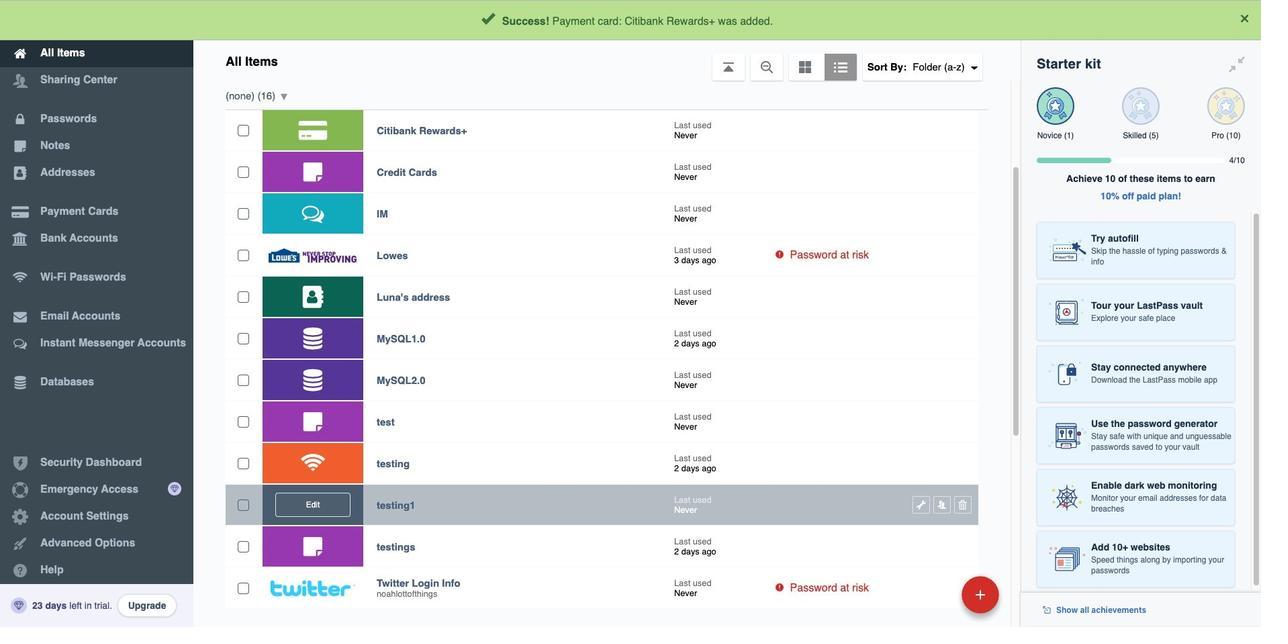 Task type: vqa. For each thing, say whether or not it's contained in the screenshot.
alert
yes



Task type: locate. For each thing, give the bounding box(es) containing it.
alert
[[0, 0, 1262, 40]]

Search search field
[[324, 5, 994, 35]]

main navigation navigation
[[0, 0, 193, 628]]

new item navigation
[[870, 572, 1008, 628]]



Task type: describe. For each thing, give the bounding box(es) containing it.
vault options navigation
[[193, 40, 1021, 81]]

new item element
[[870, 576, 1004, 614]]

search my vault text field
[[324, 5, 994, 35]]



